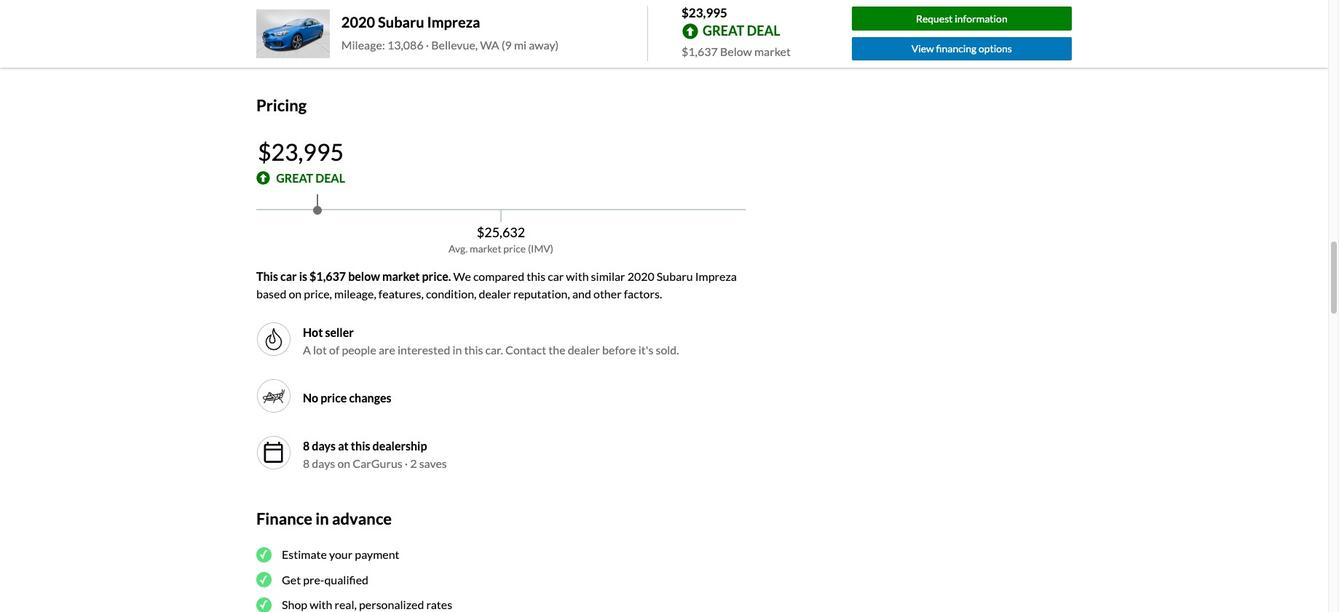 Task type: locate. For each thing, give the bounding box(es) containing it.
1 horizontal spatial $1,637
[[682, 44, 718, 58]]

$1,637
[[682, 44, 718, 58], [310, 269, 346, 283]]

on down is
[[289, 287, 302, 301]]

the left the full
[[323, 45, 340, 59]]

market inside $25,632 avg. market price (imv)
[[470, 242, 502, 255]]

1 horizontal spatial impreza
[[695, 269, 737, 283]]

we
[[453, 269, 471, 283]]

$1,637 below market
[[682, 44, 791, 58]]

0 vertical spatial 8
[[303, 439, 310, 453]]

0 vertical spatial days
[[312, 439, 336, 453]]

0 horizontal spatial dealer
[[479, 287, 511, 301]]

price down $25,632
[[504, 242, 526, 255]]

2
[[339, 16, 346, 30], [410, 457, 417, 470]]

vehicle has 2 previous owners.
[[280, 16, 435, 30]]

2 right has
[[339, 16, 346, 30]]

1 horizontal spatial 2
[[410, 457, 417, 470]]

0 vertical spatial market
[[755, 44, 791, 58]]

1 vertical spatial price
[[321, 391, 347, 405]]

1 horizontal spatial market
[[470, 242, 502, 255]]

market up 'features,'
[[382, 269, 420, 283]]

hot
[[303, 325, 323, 339]]

subaru up 13,086
[[378, 13, 424, 31]]

report
[[496, 45, 529, 59]]

pre-
[[303, 573, 324, 587]]

dealership
[[373, 439, 427, 453]]

finance in advance
[[256, 509, 392, 529]]

1 vertical spatial impreza
[[695, 269, 737, 283]]

price
[[504, 242, 526, 255], [321, 391, 347, 405]]

2020 inside we compared this car with similar 2020 subaru impreza based on price, mileage, features, condition, dealer reputation, and other factors.
[[628, 269, 655, 283]]

days right 8 days at this dealership icon
[[312, 457, 335, 470]]

below
[[720, 44, 752, 58]]

1 vertical spatial subaru
[[657, 269, 693, 283]]

2020 up factors.
[[628, 269, 655, 283]]

0 horizontal spatial the
[[323, 45, 340, 59]]

mi
[[514, 38, 527, 52]]

0 horizontal spatial $1,637
[[310, 269, 346, 283]]

1 horizontal spatial $23,995
[[682, 5, 728, 20]]

0 vertical spatial impreza
[[427, 13, 480, 31]]

· inside 8 days at this dealership 8 days on cargurus · 2 saves
[[405, 457, 408, 470]]

1 horizontal spatial the
[[549, 343, 566, 357]]

0 vertical spatial 2
[[339, 16, 346, 30]]

days left at
[[312, 439, 336, 453]]

1 vertical spatial 2
[[410, 457, 417, 470]]

1 vertical spatial 8
[[303, 457, 310, 470]]

subaru up factors.
[[657, 269, 693, 283]]

on inside we compared this car with similar 2020 subaru impreza based on price, mileage, features, condition, dealer reputation, and other factors.
[[289, 287, 302, 301]]

car left is
[[280, 269, 297, 283]]

8 days at this dealership 8 days on cargurus · 2 saves
[[303, 439, 447, 470]]

previous
[[348, 16, 392, 30]]

2020 inside 2020 subaru impreza mileage: 13,086 · bellevue, wa (9 mi away)
[[341, 13, 375, 31]]

impreza
[[427, 13, 480, 31], [695, 269, 737, 283]]

8 days at this dealership image
[[256, 435, 291, 470]]

2 car from the left
[[548, 269, 564, 283]]

1 vertical spatial days
[[312, 457, 335, 470]]

0 horizontal spatial ·
[[405, 457, 408, 470]]

2 vertical spatial on
[[338, 457, 350, 470]]

0 vertical spatial subaru
[[378, 13, 424, 31]]

contact
[[505, 343, 546, 357]]

this
[[527, 269, 546, 283], [464, 343, 483, 357], [351, 439, 370, 453]]

1 vertical spatial this
[[464, 343, 483, 357]]

1 vertical spatial $23,995
[[258, 138, 344, 166]]

wa
[[480, 38, 499, 52]]

0 horizontal spatial car
[[280, 269, 297, 283]]

2 horizontal spatial this
[[527, 269, 546, 283]]

2 horizontal spatial market
[[755, 44, 791, 58]]

1 horizontal spatial in
[[453, 343, 462, 357]]

1 vertical spatial $1,637
[[310, 269, 346, 283]]

at
[[338, 439, 349, 453]]

no price changes
[[303, 391, 392, 405]]

0 horizontal spatial this
[[351, 439, 370, 453]]

1 horizontal spatial car
[[548, 269, 564, 283]]

dealer down compared
[[479, 287, 511, 301]]

dealer
[[479, 287, 511, 301], [568, 343, 600, 357]]

other
[[594, 287, 622, 301]]

0 vertical spatial 2020
[[341, 13, 375, 31]]

save
[[256, 45, 280, 59]]

1 vertical spatial ·
[[405, 457, 408, 470]]

in right interested
[[453, 343, 462, 357]]

finance
[[256, 509, 313, 529]]

this left car.
[[464, 343, 483, 357]]

lot
[[313, 343, 327, 357]]

deal
[[747, 22, 781, 38]]

days
[[312, 439, 336, 453], [312, 457, 335, 470]]

owners.
[[394, 16, 435, 30]]

view
[[912, 43, 934, 55]]

mileage,
[[334, 287, 376, 301]]

shop with real, personalized rates
[[282, 598, 452, 612]]

estimate your payment
[[282, 548, 400, 562]]

0 vertical spatial dealer
[[479, 287, 511, 301]]

8 days at this dealership image
[[262, 441, 286, 465]]

20%
[[282, 45, 305, 59]]

8 right 8 days at this dealership image in the left of the page
[[303, 457, 310, 470]]

0 vertical spatial $1,637
[[682, 44, 718, 58]]

2 horizontal spatial on
[[338, 457, 350, 470]]

no price changes image
[[256, 379, 291, 414]]

1 days from the top
[[312, 439, 336, 453]]

deal
[[316, 171, 345, 185]]

2 left saves
[[410, 457, 417, 470]]

is
[[299, 269, 307, 283]]

subaru
[[378, 13, 424, 31], [657, 269, 693, 283]]

0 horizontal spatial 2
[[339, 16, 346, 30]]

1 vertical spatial on
[[289, 287, 302, 301]]

impreza inside 2020 subaru impreza mileage: 13,086 · bellevue, wa (9 mi away)
[[427, 13, 480, 31]]

0 vertical spatial price
[[504, 242, 526, 255]]

2020 up mileage:
[[341, 13, 375, 31]]

8 right 8 days at this dealership icon
[[303, 439, 310, 453]]

1 horizontal spatial 2020
[[628, 269, 655, 283]]

0 horizontal spatial impreza
[[427, 13, 480, 31]]

car.
[[485, 343, 503, 357]]

0 horizontal spatial on
[[289, 287, 302, 301]]

mileage:
[[341, 38, 385, 52]]

1 horizontal spatial ·
[[426, 38, 429, 52]]

with up and
[[566, 269, 589, 283]]

get pre-qualified
[[282, 573, 369, 587]]

on
[[307, 45, 320, 59], [289, 287, 302, 301], [338, 457, 350, 470]]

$25,632 avg. market price (imv)
[[449, 224, 554, 255]]

1 vertical spatial in
[[316, 509, 329, 529]]

1 8 from the top
[[303, 439, 310, 453]]

on down at
[[338, 457, 350, 470]]

1 horizontal spatial this
[[464, 343, 483, 357]]

· down dealership
[[405, 457, 408, 470]]

0 horizontal spatial $23,995
[[258, 138, 344, 166]]

with left real, in the bottom of the page
[[310, 598, 332, 612]]

1 vertical spatial dealer
[[568, 343, 600, 357]]

dealer inside hot seller a lot of people are interested in this car. contact the dealer before it's sold.
[[568, 343, 600, 357]]

market down $25,632
[[470, 242, 502, 255]]

0 vertical spatial this
[[527, 269, 546, 283]]

are
[[379, 343, 395, 357]]

0 vertical spatial ·
[[426, 38, 429, 52]]

2 vertical spatial this
[[351, 439, 370, 453]]

0 horizontal spatial subaru
[[378, 13, 424, 31]]

price right the "no" on the bottom left of the page
[[321, 391, 347, 405]]

1 vertical spatial market
[[470, 242, 502, 255]]

0 vertical spatial the
[[323, 45, 340, 59]]

$1,637 up price,
[[310, 269, 346, 283]]

0 vertical spatial in
[[453, 343, 462, 357]]

impreza inside we compared this car with similar 2020 subaru impreza based on price, mileage, features, condition, dealer reputation, and other factors.
[[695, 269, 737, 283]]

dealer left before
[[568, 343, 600, 357]]

before
[[602, 343, 636, 357]]

with
[[566, 269, 589, 283], [310, 598, 332, 612]]

· inside 2020 subaru impreza mileage: 13,086 · bellevue, wa (9 mi away)
[[426, 38, 429, 52]]

0 horizontal spatial with
[[310, 598, 332, 612]]

saves
[[419, 457, 447, 470]]

full
[[342, 45, 358, 59]]

this right at
[[351, 439, 370, 453]]

no price changes image
[[262, 384, 286, 408]]

the
[[323, 45, 340, 59], [549, 343, 566, 357]]

0 vertical spatial $23,995
[[682, 5, 728, 20]]

subaru inside we compared this car with similar 2020 subaru impreza based on price, mileage, features, condition, dealer reputation, and other factors.
[[657, 269, 693, 283]]

the right 'contact'
[[549, 343, 566, 357]]

1 horizontal spatial price
[[504, 242, 526, 255]]

car
[[280, 269, 297, 283], [548, 269, 564, 283]]

on right '20%'
[[307, 45, 320, 59]]

in
[[453, 343, 462, 357], [316, 509, 329, 529]]

1 horizontal spatial dealer
[[568, 343, 600, 357]]

1 vertical spatial the
[[549, 343, 566, 357]]

1 horizontal spatial subaru
[[657, 269, 693, 283]]

2020
[[341, 13, 375, 31], [628, 269, 655, 283]]

market down deal
[[755, 44, 791, 58]]

$23,995
[[682, 5, 728, 20], [258, 138, 344, 166]]

·
[[426, 38, 429, 52], [405, 457, 408, 470]]

1 vertical spatial 2020
[[628, 269, 655, 283]]

0 vertical spatial on
[[307, 45, 320, 59]]

of
[[329, 343, 340, 357]]

in right finance
[[316, 509, 329, 529]]

save 20% on the full autocheck vehicle history report link
[[256, 45, 546, 61]]

$23,995 for $1,637
[[682, 5, 728, 20]]

· right 13,086
[[426, 38, 429, 52]]

great deal image
[[256, 171, 270, 185]]

$1,637 down great
[[682, 44, 718, 58]]

0 horizontal spatial market
[[382, 269, 420, 283]]

$25,632
[[477, 224, 525, 240]]

1 horizontal spatial with
[[566, 269, 589, 283]]

2 inside 8 days at this dealership 8 days on cargurus · 2 saves
[[410, 457, 417, 470]]

car up reputation,
[[548, 269, 564, 283]]

this up reputation,
[[527, 269, 546, 283]]

0 vertical spatial with
[[566, 269, 589, 283]]

(imv)
[[528, 242, 554, 255]]

0 horizontal spatial 2020
[[341, 13, 375, 31]]

8
[[303, 439, 310, 453], [303, 457, 310, 470]]

pricing
[[256, 96, 307, 115]]



Task type: vqa. For each thing, say whether or not it's contained in the screenshot.
Sign in / Register Menu Item
no



Task type: describe. For each thing, give the bounding box(es) containing it.
1 horizontal spatial on
[[307, 45, 320, 59]]

0 horizontal spatial price
[[321, 391, 347, 405]]

condition,
[[426, 287, 477, 301]]

view financing options
[[912, 43, 1012, 55]]

vehicle
[[280, 16, 317, 30]]

sold.
[[656, 343, 679, 357]]

with inside we compared this car with similar 2020 subaru impreza based on price, mileage, features, condition, dealer reputation, and other factors.
[[566, 269, 589, 283]]

this inside 8 days at this dealership 8 days on cargurus · 2 saves
[[351, 439, 370, 453]]

great
[[703, 22, 745, 38]]

in inside hot seller a lot of people are interested in this car. contact the dealer before it's sold.
[[453, 343, 462, 357]]

has
[[319, 16, 337, 30]]

0 horizontal spatial in
[[316, 509, 329, 529]]

a
[[303, 343, 311, 357]]

vehicle
[[420, 45, 456, 59]]

the inside hot seller a lot of people are interested in this car. contact the dealer before it's sold.
[[549, 343, 566, 357]]

view financing options button
[[852, 37, 1072, 61]]

hot seller image
[[256, 322, 291, 357]]

financing
[[936, 43, 977, 55]]

bellevue,
[[431, 38, 478, 52]]

history
[[458, 45, 494, 59]]

qualified
[[324, 573, 369, 587]]

it's
[[639, 343, 654, 357]]

dealer inside we compared this car with similar 2020 subaru impreza based on price, mileage, features, condition, dealer reputation, and other factors.
[[479, 287, 511, 301]]

away)
[[529, 38, 559, 52]]

request information
[[916, 12, 1008, 25]]

hot seller a lot of people are interested in this car. contact the dealer before it's sold.
[[303, 325, 679, 357]]

reputation,
[[513, 287, 570, 301]]

price,
[[304, 287, 332, 301]]

1 vertical spatial with
[[310, 598, 332, 612]]

your
[[329, 548, 353, 562]]

personalized
[[359, 598, 424, 612]]

request information button
[[852, 7, 1072, 30]]

car inside we compared this car with similar 2020 subaru impreza based on price, mileage, features, condition, dealer reputation, and other factors.
[[548, 269, 564, 283]]

2 8 from the top
[[303, 457, 310, 470]]

2020 subaru impreza image
[[256, 9, 330, 58]]

market for $25,632
[[470, 242, 502, 255]]

price inside $25,632 avg. market price (imv)
[[504, 242, 526, 255]]

real,
[[335, 598, 357, 612]]

price.
[[422, 269, 451, 283]]

2 days from the top
[[312, 457, 335, 470]]

no
[[303, 391, 318, 405]]

factors.
[[624, 287, 662, 301]]

vdpalert image
[[256, 0, 270, 13]]

information
[[955, 12, 1008, 25]]

changes
[[349, 391, 392, 405]]

cargurus
[[353, 457, 403, 470]]

1 car from the left
[[280, 269, 297, 283]]

avg.
[[449, 242, 468, 255]]

save 20% on the full autocheck vehicle history report image
[[532, 47, 546, 61]]

this inside we compared this car with similar 2020 subaru impreza based on price, mileage, features, condition, dealer reputation, and other factors.
[[527, 269, 546, 283]]

this inside hot seller a lot of people are interested in this car. contact the dealer before it's sold.
[[464, 343, 483, 357]]

similar
[[591, 269, 625, 283]]

payment
[[355, 548, 400, 562]]

interested
[[398, 343, 450, 357]]

estimate
[[282, 548, 327, 562]]

options
[[979, 43, 1012, 55]]

great
[[276, 171, 313, 185]]

request
[[916, 12, 953, 25]]

get
[[282, 573, 301, 587]]

compared
[[473, 269, 525, 283]]

2020 subaru impreza mileage: 13,086 · bellevue, wa (9 mi away)
[[341, 13, 559, 52]]

features,
[[379, 287, 424, 301]]

$23,995 for great deal
[[258, 138, 344, 166]]

subaru inside 2020 subaru impreza mileage: 13,086 · bellevue, wa (9 mi away)
[[378, 13, 424, 31]]

advance
[[332, 509, 392, 529]]

save 20% on the full autocheck vehicle history report
[[256, 45, 529, 59]]

2 vertical spatial market
[[382, 269, 420, 283]]

market for $1,637
[[755, 44, 791, 58]]

(9
[[502, 38, 512, 52]]

shop
[[282, 598, 307, 612]]

and
[[572, 287, 591, 301]]

great deal
[[703, 22, 781, 38]]

great deal
[[276, 171, 345, 185]]

13,086
[[387, 38, 424, 52]]

we compared this car with similar 2020 subaru impreza based on price, mileage, features, condition, dealer reputation, and other factors.
[[256, 269, 737, 301]]

on inside 8 days at this dealership 8 days on cargurus · 2 saves
[[338, 457, 350, 470]]

based
[[256, 287, 286, 301]]

rates
[[426, 598, 452, 612]]

hot seller image
[[262, 328, 286, 351]]

people
[[342, 343, 376, 357]]

below
[[348, 269, 380, 283]]

seller
[[325, 325, 354, 339]]

this
[[256, 269, 278, 283]]

autocheck
[[360, 45, 418, 59]]

this car is $1,637 below market price.
[[256, 269, 451, 283]]



